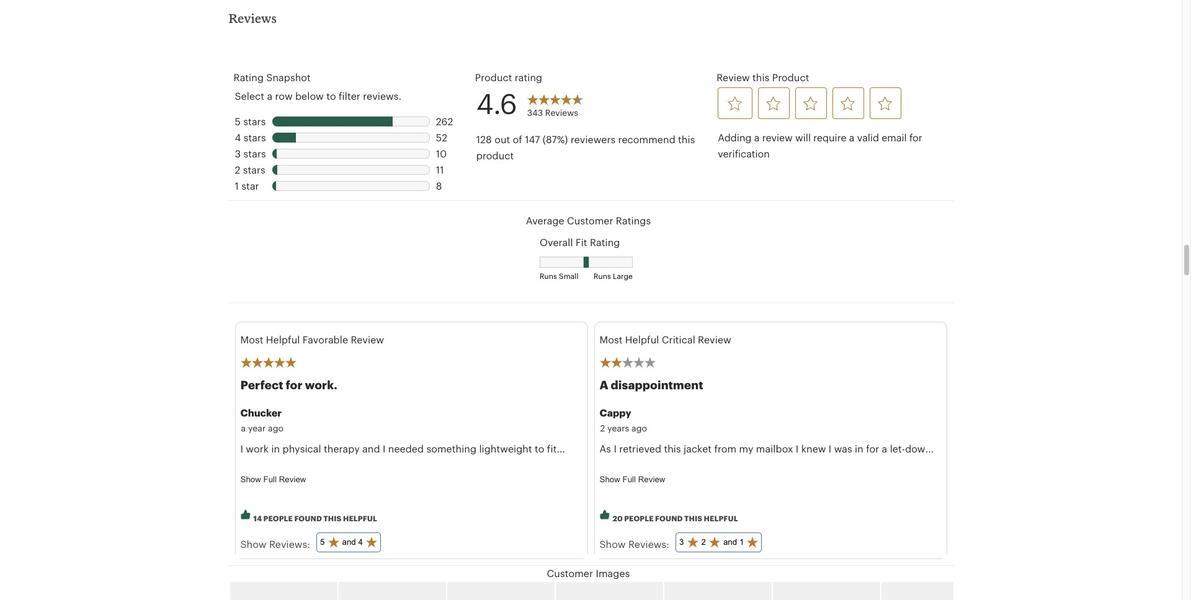 Task type: vqa. For each thing, say whether or not it's contained in the screenshot.
leftmost tent
no



Task type: describe. For each thing, give the bounding box(es) containing it.
found for critical
[[656, 514, 683, 523]]

20
[[613, 514, 623, 523]]

0 vertical spatial customer
[[567, 215, 614, 226]]

stars for 4 stars
[[244, 131, 266, 143]]

1 horizontal spatial 1
[[740, 538, 744, 548]]

8
[[436, 180, 442, 192]]

2 stars
[[235, 164, 266, 176]]

review right favorable
[[351, 334, 384, 346]]

this inside the 128 out of 147 (87%) reviewers recommend this product
[[679, 133, 696, 145]]

valid
[[858, 131, 880, 143]]

ago for favorable
[[268, 423, 284, 434]]

helpful for favorable
[[266, 334, 300, 346]]

and for and 4
[[342, 538, 356, 548]]

fit
[[576, 236, 588, 248]]

select a row below to filter reviews.
[[235, 90, 402, 102]]

customer images
[[547, 568, 630, 580]]

343 reviews
[[527, 107, 579, 118]]

1 vertical spatial rating
[[590, 236, 620, 248]]

5 stars
[[235, 115, 266, 127]]

1 product from the left
[[475, 71, 512, 83]]

0 horizontal spatial reviews
[[229, 10, 277, 25]]

large
[[613, 272, 633, 280]]

a left row
[[267, 90, 273, 102]]

helpful for most helpful favorable review
[[343, 514, 377, 523]]

recommend
[[619, 133, 676, 145]]

stars for 3 stars
[[244, 148, 266, 159]]

full for most helpful critical review
[[623, 475, 636, 485]]

runs large
[[594, 272, 633, 280]]

a left valid
[[850, 131, 855, 143]]

5 for 5 stars
[[235, 115, 241, 127]]

reviews inside product rating element
[[546, 107, 579, 118]]

a left year
[[241, 423, 246, 434]]

reviews.
[[363, 90, 402, 102]]

1 vertical spatial customer
[[547, 568, 594, 580]]

2 product from the left
[[773, 71, 810, 83]]

show reviews: for critical
[[600, 539, 670, 550]]

email
[[882, 131, 907, 143]]

row
[[275, 90, 293, 102]]

(87%)
[[543, 133, 568, 145]]

and 1
[[724, 538, 744, 548]]

select
[[235, 90, 265, 102]]

show full review button for favorable
[[236, 470, 316, 485]]

147
[[525, 133, 540, 145]]

will
[[796, 131, 811, 143]]

average
[[526, 215, 565, 226]]

and for and 1
[[724, 538, 738, 548]]

small
[[559, 272, 579, 280]]

4 stars
[[235, 131, 266, 143]]

2 vertical spatial 2
[[702, 538, 706, 548]]

ratings
[[616, 215, 651, 226]]

1 star
[[235, 180, 259, 192]]

review up the 14 people found this helpful
[[279, 475, 306, 485]]

show up 20
[[600, 475, 621, 485]]

for
[[910, 131, 923, 143]]

images
[[596, 568, 630, 580]]

rating is 0 (out of 5 stars). group
[[718, 85, 905, 122]]

11
[[436, 164, 444, 176]]

4 inside 'rating snapshot' group
[[235, 131, 241, 143]]

show full review button for critical
[[595, 470, 676, 485]]

a year ago
[[241, 423, 284, 434]]

most helpful critical review
[[600, 334, 732, 346]]

most for most helpful critical review
[[600, 334, 623, 346]]

verification
[[718, 148, 770, 159]]

review up adding
[[717, 71, 750, 83]]

favorable
[[303, 334, 348, 346]]

adding
[[718, 131, 752, 143]]

stars for 2 stars
[[243, 164, 266, 176]]

rating snapshot
[[234, 71, 311, 83]]

2 for 2 stars
[[235, 164, 241, 176]]

5 for 5
[[320, 538, 325, 548]]

overall
[[540, 236, 573, 248]]

show reviews: for favorable
[[241, 539, 310, 550]]

of
[[513, 133, 523, 145]]



Task type: locate. For each thing, give the bounding box(es) containing it.
2
[[235, 164, 241, 176], [601, 423, 605, 434], [702, 538, 706, 548]]

2 inside 'rating snapshot' group
[[235, 164, 241, 176]]

1 found from the left
[[295, 514, 322, 523]]

1 and from the left
[[342, 538, 356, 548]]

1 show full review button from the left
[[236, 470, 316, 485]]

1 ago from the left
[[268, 423, 284, 434]]

3 down 20 people found this helpful
[[680, 538, 684, 548]]

0 horizontal spatial show reviews:
[[241, 539, 310, 550]]

customer
[[567, 215, 614, 226], [547, 568, 594, 580]]

0 horizontal spatial product
[[475, 71, 512, 83]]

show full review up 20
[[600, 475, 666, 485]]

show reviews: down 14
[[241, 539, 310, 550]]

2 left years
[[601, 423, 605, 434]]

ago for critical
[[632, 423, 647, 434]]

d8c4887f dca8 44a1 801a cfe76c084647 image left 20
[[600, 510, 610, 520]]

0 horizontal spatial people
[[264, 514, 293, 523]]

1 most from the left
[[241, 334, 264, 346]]

343 reviews link
[[521, 88, 590, 125]]

2 reviews: from the left
[[629, 539, 670, 550]]

full
[[264, 475, 277, 485], [623, 475, 636, 485]]

adding a review will require a valid email for verification
[[718, 131, 923, 159]]

runs small
[[540, 272, 579, 280]]

1 horizontal spatial helpful
[[626, 334, 660, 346]]

1 show reviews: from the left
[[241, 539, 310, 550]]

ago right year
[[268, 423, 284, 434]]

runs
[[540, 272, 557, 280], [594, 272, 611, 280]]

1 vertical spatial 1
[[740, 538, 744, 548]]

1 horizontal spatial full
[[623, 475, 636, 485]]

1 horizontal spatial runs
[[594, 272, 611, 280]]

2 left the and 1
[[702, 538, 706, 548]]

2 up the 1 star
[[235, 164, 241, 176]]

1 full from the left
[[264, 475, 277, 485]]

4 down the 14 people found this helpful
[[358, 538, 363, 548]]

show reviews: down 20
[[600, 539, 670, 550]]

1 horizontal spatial people
[[625, 514, 654, 523]]

d8c4887f dca8 44a1 801a cfe76c084647 image left 14
[[241, 510, 250, 520]]

14
[[254, 514, 262, 523]]

0 horizontal spatial d8c4887f dca8 44a1 801a cfe76c084647 image
[[241, 510, 250, 520]]

a left review
[[755, 131, 760, 143]]

0 horizontal spatial helpful
[[343, 514, 377, 523]]

helpful for critical
[[626, 334, 660, 346]]

0 horizontal spatial 5
[[235, 115, 241, 127]]

1 reviews: from the left
[[269, 539, 310, 550]]

helpful left favorable
[[266, 334, 300, 346]]

rating
[[234, 71, 264, 83], [590, 236, 620, 248]]

3 up "2 stars"
[[235, 148, 241, 159]]

2 show full review from the left
[[600, 475, 666, 485]]

require
[[814, 131, 847, 143]]

0 vertical spatial 3
[[235, 148, 241, 159]]

product up the 4.6
[[475, 71, 512, 83]]

to
[[327, 90, 336, 102]]

2 and from the left
[[724, 538, 738, 548]]

1 runs from the left
[[540, 272, 557, 280]]

1 vertical spatial 2
[[601, 423, 605, 434]]

0 horizontal spatial reviews:
[[269, 539, 310, 550]]

product up rating is 0 (out of 5 stars). group on the top of the page
[[773, 71, 810, 83]]

runs left small
[[540, 272, 557, 280]]

people right 14
[[264, 514, 293, 523]]

and down 20 people found this helpful
[[724, 538, 738, 548]]

rating up select
[[234, 71, 264, 83]]

show full review for critical
[[600, 475, 666, 485]]

show full review button
[[236, 470, 316, 485], [595, 470, 676, 485]]

1 horizontal spatial and
[[724, 538, 738, 548]]

0 vertical spatial 2
[[235, 164, 241, 176]]

stars down 3 stars
[[243, 164, 266, 176]]

rating right fit
[[590, 236, 620, 248]]

0 horizontal spatial 2
[[235, 164, 241, 176]]

most helpful favorable review
[[241, 334, 384, 346]]

1 vertical spatial reviews
[[546, 107, 579, 118]]

stars up 4 stars
[[244, 115, 266, 127]]

1 horizontal spatial 4
[[358, 538, 363, 548]]

out
[[495, 133, 510, 145]]

262
[[436, 115, 453, 127]]

5 up 4 stars
[[235, 115, 241, 127]]

2 for 2 years ago
[[601, 423, 605, 434]]

0 horizontal spatial show full review
[[241, 475, 306, 485]]

product rating
[[475, 71, 543, 83]]

full down a year ago on the left bottom of page
[[264, 475, 277, 485]]

0 vertical spatial 4
[[235, 131, 241, 143]]

ago right years
[[632, 423, 647, 434]]

2 ago from the left
[[632, 423, 647, 434]]

review right the critical
[[698, 334, 732, 346]]

and down the 14 people found this helpful
[[342, 538, 356, 548]]

overall fit rating
[[540, 236, 620, 248]]

10
[[436, 148, 447, 159]]

0 horizontal spatial show full review button
[[236, 470, 316, 485]]

snapshot
[[267, 71, 311, 83]]

0 vertical spatial 1
[[235, 180, 239, 192]]

3 inside 'rating snapshot' group
[[235, 148, 241, 159]]

0 horizontal spatial and
[[342, 538, 356, 548]]

show full review
[[241, 475, 306, 485], [600, 475, 666, 485]]

helpful left the critical
[[626, 334, 660, 346]]

1 inside 'rating snapshot' group
[[235, 180, 239, 192]]

5
[[235, 115, 241, 127], [320, 538, 325, 548]]

2 found from the left
[[656, 514, 683, 523]]

found right 20
[[656, 514, 683, 523]]

customer up fit
[[567, 215, 614, 226]]

star
[[242, 180, 259, 192]]

people for critical
[[625, 514, 654, 523]]

2 people from the left
[[625, 514, 654, 523]]

1 vertical spatial 3
[[680, 538, 684, 548]]

helpful
[[266, 334, 300, 346], [626, 334, 660, 346]]

d8c4887f dca8 44a1 801a cfe76c084647 image
[[241, 510, 250, 520], [600, 510, 610, 520]]

52
[[436, 131, 448, 143]]

stars for 5 stars
[[244, 115, 266, 127]]

2 helpful from the left
[[626, 334, 660, 346]]

1 vertical spatial 5
[[320, 538, 325, 548]]

2 show reviews: from the left
[[600, 539, 670, 550]]

1 helpful from the left
[[266, 334, 300, 346]]

0 vertical spatial reviews
[[229, 10, 277, 25]]

critical
[[662, 334, 696, 346]]

1 horizontal spatial show reviews:
[[600, 539, 670, 550]]

this
[[753, 71, 770, 83], [679, 133, 696, 145], [324, 514, 342, 523], [685, 514, 703, 523]]

d8c4887f dca8 44a1 801a cfe76c084647 image for most helpful critical review
[[600, 510, 610, 520]]

helpful for most helpful critical review
[[704, 514, 738, 523]]

2 full from the left
[[623, 475, 636, 485]]

1 horizontal spatial 3
[[680, 538, 684, 548]]

1 horizontal spatial reviews:
[[629, 539, 670, 550]]

product
[[475, 71, 512, 83], [773, 71, 810, 83]]

3 stars
[[235, 148, 266, 159]]

1 people from the left
[[264, 514, 293, 523]]

found
[[295, 514, 322, 523], [656, 514, 683, 523]]

0 vertical spatial 5
[[235, 115, 241, 127]]

128 out of 147 (87%) reviewers recommend this product
[[477, 133, 696, 161]]

1 horizontal spatial helpful
[[704, 514, 738, 523]]

0 horizontal spatial 3
[[235, 148, 241, 159]]

customer left "images"
[[547, 568, 594, 580]]

1 d8c4887f dca8 44a1 801a cfe76c084647 image from the left
[[241, 510, 250, 520]]

ago
[[268, 423, 284, 434], [632, 423, 647, 434]]

4.6
[[477, 87, 518, 120]]

show full review button up 20
[[595, 470, 676, 485]]

0 horizontal spatial found
[[295, 514, 322, 523]]

0 horizontal spatial 4
[[235, 131, 241, 143]]

reviews: down the 14 people found this helpful
[[269, 539, 310, 550]]

1 horizontal spatial reviews
[[546, 107, 579, 118]]

5 down the 14 people found this helpful
[[320, 538, 325, 548]]

0 horizontal spatial rating
[[234, 71, 264, 83]]

2 show full review button from the left
[[595, 470, 676, 485]]

2 d8c4887f dca8 44a1 801a cfe76c084647 image from the left
[[600, 510, 610, 520]]

runs left large
[[594, 272, 611, 280]]

full up 20
[[623, 475, 636, 485]]

1 horizontal spatial rating
[[590, 236, 620, 248]]

helpful up and 4
[[343, 514, 377, 523]]

0 horizontal spatial full
[[264, 475, 277, 485]]

runs for runs small
[[540, 272, 557, 280]]

helpful up the and 1
[[704, 514, 738, 523]]

2 horizontal spatial 2
[[702, 538, 706, 548]]

review
[[763, 131, 793, 143]]

d8c4887f dca8 44a1 801a cfe76c084647 image for most helpful favorable review
[[241, 510, 250, 520]]

2 helpful from the left
[[704, 514, 738, 523]]

show reviews:
[[241, 539, 310, 550], [600, 539, 670, 550]]

1 horizontal spatial show full review button
[[595, 470, 676, 485]]

reviews: down 20 people found this helpful
[[629, 539, 670, 550]]

filter
[[339, 90, 361, 102]]

1 vertical spatial 4
[[358, 538, 363, 548]]

most
[[241, 334, 264, 346], [600, 334, 623, 346]]

full for most helpful favorable review
[[264, 475, 277, 485]]

average customer ratings
[[526, 215, 651, 226]]

0 horizontal spatial most
[[241, 334, 264, 346]]

people right 20
[[625, 514, 654, 523]]

runs for runs large
[[594, 272, 611, 280]]

show up 14
[[241, 475, 261, 485]]

20 people found this helpful
[[613, 514, 738, 523]]

5 inside 'rating snapshot' group
[[235, 115, 241, 127]]

3
[[235, 148, 241, 159], [680, 538, 684, 548]]

reviews: for favorable
[[269, 539, 310, 550]]

0 horizontal spatial runs
[[540, 272, 557, 280]]

343
[[527, 107, 543, 118]]

show full review up 14
[[241, 475, 306, 485]]

people
[[264, 514, 293, 523], [625, 514, 654, 523]]

1 horizontal spatial product
[[773, 71, 810, 83]]

2 years ago
[[601, 423, 647, 434]]

helpful
[[343, 514, 377, 523], [704, 514, 738, 523]]

4
[[235, 131, 241, 143], [358, 538, 363, 548]]

0 horizontal spatial 1
[[235, 180, 239, 192]]

2 runs from the left
[[594, 272, 611, 280]]

below
[[295, 90, 324, 102]]

1
[[235, 180, 239, 192], [740, 538, 744, 548]]

people for favorable
[[264, 514, 293, 523]]

found right 14
[[295, 514, 322, 523]]

1 horizontal spatial found
[[656, 514, 683, 523]]

1 horizontal spatial show full review
[[600, 475, 666, 485]]

3 for 3
[[680, 538, 684, 548]]

reviews: for critical
[[629, 539, 670, 550]]

most for most helpful favorable review
[[241, 334, 264, 346]]

years
[[608, 423, 630, 434]]

a
[[267, 90, 273, 102], [755, 131, 760, 143], [850, 131, 855, 143], [241, 423, 246, 434]]

show
[[241, 475, 261, 485], [600, 475, 621, 485], [241, 539, 267, 550], [600, 539, 626, 550]]

2 most from the left
[[600, 334, 623, 346]]

128
[[477, 133, 492, 145]]

0 vertical spatial rating
[[234, 71, 264, 83]]

year
[[248, 423, 266, 434]]

show down 14
[[241, 539, 267, 550]]

1 horizontal spatial 5
[[320, 538, 325, 548]]

found for favorable
[[295, 514, 322, 523]]

stars
[[244, 115, 266, 127], [244, 131, 266, 143], [244, 148, 266, 159], [243, 164, 266, 176]]

14 people found this helpful
[[254, 514, 377, 523]]

reviewers
[[571, 133, 616, 145]]

stars up 3 stars
[[244, 131, 266, 143]]

and 4
[[342, 538, 363, 548]]

3 for 3 stars
[[235, 148, 241, 159]]

1 horizontal spatial ago
[[632, 423, 647, 434]]

rating snapshot group
[[235, 113, 464, 194]]

0 horizontal spatial helpful
[[266, 334, 300, 346]]

and
[[342, 538, 356, 548], [724, 538, 738, 548]]

1 helpful from the left
[[343, 514, 377, 523]]

reviews
[[229, 10, 277, 25], [546, 107, 579, 118]]

review this product
[[717, 71, 810, 83]]

product
[[477, 149, 514, 161]]

4 down 5 stars
[[235, 131, 241, 143]]

1 horizontal spatial d8c4887f dca8 44a1 801a cfe76c084647 image
[[600, 510, 610, 520]]

stars down 4 stars
[[244, 148, 266, 159]]

review up 20 people found this helpful
[[639, 475, 666, 485]]

1 horizontal spatial most
[[600, 334, 623, 346]]

0 horizontal spatial ago
[[268, 423, 284, 434]]

product rating element
[[470, 70, 712, 170]]

1 show full review from the left
[[241, 475, 306, 485]]

reviews:
[[269, 539, 310, 550], [629, 539, 670, 550]]

1 horizontal spatial 2
[[601, 423, 605, 434]]

show down 20
[[600, 539, 626, 550]]

review
[[717, 71, 750, 83], [351, 334, 384, 346], [698, 334, 732, 346], [279, 475, 306, 485], [639, 475, 666, 485]]

show full review for favorable
[[241, 475, 306, 485]]

rating
[[515, 71, 543, 83]]

show full review button up 14
[[236, 470, 316, 485]]



